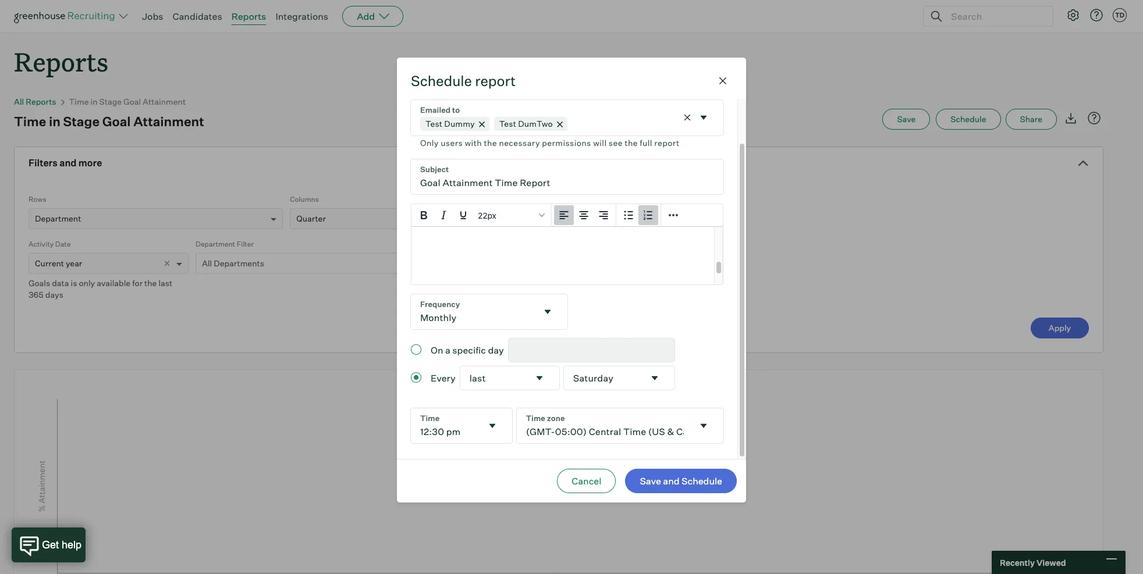 Task type: locate. For each thing, give the bounding box(es) containing it.
2 test from the left
[[499, 119, 516, 128]]

1 horizontal spatial all
[[202, 259, 212, 268]]

1 horizontal spatial schedule
[[682, 476, 722, 487]]

viewed
[[1037, 558, 1066, 568]]

365
[[29, 290, 44, 300]]

the right "with" on the left of page
[[484, 138, 497, 148]]

current
[[35, 259, 64, 268]]

0 horizontal spatial test
[[425, 119, 442, 128]]

1 vertical spatial department
[[196, 240, 235, 249]]

1 vertical spatial save
[[640, 476, 661, 487]]

test
[[425, 119, 442, 128], [499, 119, 516, 128]]

in
[[91, 97, 98, 107], [49, 114, 61, 129]]

all reports
[[14, 97, 56, 107]]

0 horizontal spatial save
[[640, 476, 661, 487]]

1 vertical spatial schedule
[[951, 114, 986, 124]]

all reports link
[[14, 97, 56, 107]]

department option
[[35, 214, 81, 224]]

current year
[[35, 259, 82, 268]]

0 horizontal spatial report
[[475, 72, 516, 89]]

all for all departments
[[202, 259, 212, 268]]

test dummy
[[425, 119, 475, 128]]

available
[[97, 278, 130, 288]]

data
[[52, 278, 69, 288]]

×
[[164, 257, 171, 269]]

and inside button
[[663, 476, 680, 487]]

goals data is only available for the last 365 days
[[29, 278, 172, 300]]

specific
[[452, 344, 486, 356]]

greenhouse recruiting image
[[14, 9, 119, 23]]

all for all reports
[[14, 97, 24, 107]]

and
[[59, 157, 77, 169], [663, 476, 680, 487]]

0 horizontal spatial all
[[14, 97, 24, 107]]

report
[[475, 72, 516, 89], [654, 138, 680, 148]]

clear selection image
[[682, 112, 693, 124]]

test up only
[[425, 119, 442, 128]]

none field containing test dummy
[[411, 100, 724, 150]]

0 horizontal spatial schedule
[[411, 72, 472, 89]]

0 vertical spatial time
[[69, 97, 89, 107]]

all
[[14, 97, 24, 107], [202, 259, 212, 268]]

0 vertical spatial in
[[91, 97, 98, 107]]

none field on a specific day
[[509, 339, 675, 362]]

schedule button
[[936, 109, 1001, 130]]

department up date
[[35, 214, 81, 224]]

2 horizontal spatial schedule
[[951, 114, 986, 124]]

quarter option
[[296, 214, 326, 224]]

department for department filter
[[196, 240, 235, 249]]

0 vertical spatial and
[[59, 157, 77, 169]]

0 vertical spatial department
[[35, 214, 81, 224]]

filters and more
[[29, 157, 102, 169]]

report right the full at the right of the page
[[654, 138, 680, 148]]

time
[[69, 97, 89, 107], [14, 114, 46, 129]]

toolbar
[[552, 204, 616, 227], [616, 204, 661, 227]]

jobs
[[142, 10, 163, 22]]

toggle flyout image
[[698, 112, 710, 124], [649, 372, 661, 384], [698, 420, 710, 432]]

stage
[[99, 97, 122, 107], [63, 114, 100, 129]]

1 vertical spatial report
[[654, 138, 680, 148]]

1 horizontal spatial save
[[897, 114, 916, 124]]

reports link
[[231, 10, 266, 22]]

the left the full at the right of the page
[[625, 138, 638, 148]]

1 vertical spatial time
[[14, 114, 46, 129]]

year
[[66, 259, 82, 268]]

None text field
[[411, 294, 537, 329], [460, 366, 529, 390], [411, 294, 537, 329], [460, 366, 529, 390]]

time in stage goal attainment
[[69, 97, 186, 107], [14, 114, 204, 129]]

attainment
[[143, 97, 186, 107], [133, 114, 204, 129]]

0 horizontal spatial in
[[49, 114, 61, 129]]

will
[[593, 138, 607, 148]]

department
[[35, 214, 81, 224], [196, 240, 235, 249]]

the inside "goals data is only available for the last 365 days"
[[144, 278, 157, 288]]

1 horizontal spatial test
[[499, 119, 516, 128]]

necessary
[[499, 138, 540, 148]]

with
[[465, 138, 482, 148]]

and for filters
[[59, 157, 77, 169]]

None field
[[411, 100, 724, 150], [411, 294, 567, 329], [509, 339, 675, 362], [460, 366, 559, 390], [564, 366, 675, 390], [411, 408, 512, 443], [517, 408, 723, 443], [411, 294, 567, 329], [460, 366, 559, 390], [564, 366, 675, 390], [411, 408, 512, 443], [517, 408, 723, 443]]

1 vertical spatial toggle flyout image
[[534, 372, 545, 384]]

0 vertical spatial reports
[[231, 10, 266, 22]]

xychart image
[[29, 370, 1089, 574]]

the right for
[[144, 278, 157, 288]]

save button
[[883, 109, 930, 130]]

1 horizontal spatial time
[[69, 97, 89, 107]]

1 vertical spatial goal
[[102, 114, 131, 129]]

0 vertical spatial all
[[14, 97, 24, 107]]

test for test dumtwo
[[499, 119, 516, 128]]

1 test from the left
[[425, 119, 442, 128]]

1 horizontal spatial in
[[91, 97, 98, 107]]

1 horizontal spatial and
[[663, 476, 680, 487]]

0 horizontal spatial time
[[14, 114, 46, 129]]

every
[[431, 372, 456, 384]]

time down the all reports
[[14, 114, 46, 129]]

add
[[357, 10, 375, 22]]

None text field
[[411, 159, 724, 194], [564, 366, 644, 390], [411, 408, 482, 443], [517, 408, 693, 443], [411, 159, 724, 194], [564, 366, 644, 390], [411, 408, 482, 443], [517, 408, 693, 443]]

dumtwo
[[518, 119, 553, 128]]

integrations link
[[276, 10, 328, 22]]

1 vertical spatial toggle flyout image
[[649, 372, 661, 384]]

goal
[[123, 97, 141, 107], [102, 114, 131, 129]]

0 horizontal spatial the
[[144, 278, 157, 288]]

integrations
[[276, 10, 328, 22]]

reports
[[231, 10, 266, 22], [14, 44, 108, 79], [26, 97, 56, 107]]

1 horizontal spatial department
[[196, 240, 235, 249]]

filters
[[29, 157, 58, 169]]

2 vertical spatial reports
[[26, 97, 56, 107]]

apply button
[[1031, 318, 1089, 339]]

rows
[[29, 195, 46, 204]]

save for save
[[897, 114, 916, 124]]

1 vertical spatial in
[[49, 114, 61, 129]]

share
[[1020, 114, 1042, 124]]

department filter
[[196, 240, 254, 249]]

department up all departments
[[196, 240, 235, 249]]

2 toolbar from the left
[[616, 204, 661, 227]]

22px group
[[412, 204, 723, 227]]

schedule
[[411, 72, 472, 89], [951, 114, 986, 124], [682, 476, 722, 487]]

save
[[897, 114, 916, 124], [640, 476, 661, 487]]

faq image
[[1087, 111, 1101, 125]]

recently
[[1000, 558, 1035, 568]]

the
[[484, 138, 497, 148], [625, 138, 638, 148], [144, 278, 157, 288]]

0 vertical spatial save
[[897, 114, 916, 124]]

1 horizontal spatial report
[[654, 138, 680, 148]]

cancel
[[572, 476, 601, 487]]

0 horizontal spatial and
[[59, 157, 77, 169]]

0 vertical spatial schedule
[[411, 72, 472, 89]]

2 vertical spatial schedule
[[682, 476, 722, 487]]

time right all reports link at the top left
[[69, 97, 89, 107]]

departments
[[214, 259, 264, 268]]

0 vertical spatial goal
[[123, 97, 141, 107]]

more
[[78, 157, 102, 169]]

1 vertical spatial and
[[663, 476, 680, 487]]

td button
[[1111, 6, 1129, 24]]

test up necessary
[[499, 119, 516, 128]]

permissions
[[542, 138, 591, 148]]

Search text field
[[948, 8, 1042, 25]]

toggle flyout image
[[542, 306, 553, 318], [534, 372, 545, 384], [486, 420, 498, 432]]

report up test dumtwo
[[475, 72, 516, 89]]

goals
[[29, 278, 50, 288]]

0 horizontal spatial department
[[35, 214, 81, 224]]

1 vertical spatial all
[[202, 259, 212, 268]]

department for department
[[35, 214, 81, 224]]



Task type: describe. For each thing, give the bounding box(es) containing it.
schedule for schedule
[[951, 114, 986, 124]]

On a specific day text field
[[509, 339, 665, 362]]

filter
[[237, 240, 254, 249]]

0 vertical spatial attainment
[[143, 97, 186, 107]]

apply
[[1049, 323, 1071, 333]]

see
[[609, 138, 623, 148]]

and for save
[[663, 476, 680, 487]]

2 horizontal spatial the
[[625, 138, 638, 148]]

22px toolbar
[[412, 204, 552, 227]]

time in stage goal attainment link
[[69, 97, 186, 107]]

0 vertical spatial toggle flyout image
[[698, 112, 710, 124]]

test dumtwo
[[499, 119, 553, 128]]

all departments
[[202, 259, 264, 268]]

22px
[[478, 210, 496, 220]]

1 vertical spatial stage
[[63, 114, 100, 129]]

close modal icon image
[[716, 74, 730, 88]]

2 vertical spatial toggle flyout image
[[698, 420, 710, 432]]

on
[[431, 344, 443, 356]]

date
[[55, 240, 71, 249]]

only
[[79, 278, 95, 288]]

full
[[640, 138, 652, 148]]

dummy
[[444, 119, 475, 128]]

1 vertical spatial attainment
[[133, 114, 204, 129]]

schedule for schedule report
[[411, 72, 472, 89]]

add button
[[342, 6, 403, 27]]

1 vertical spatial reports
[[14, 44, 108, 79]]

test for test dummy
[[425, 119, 442, 128]]

only
[[420, 138, 439, 148]]

candidates
[[173, 10, 222, 22]]

only users with the necessary permissions will see the full report
[[420, 138, 680, 148]]

0 vertical spatial toggle flyout image
[[542, 306, 553, 318]]

1 horizontal spatial the
[[484, 138, 497, 148]]

on a specific day
[[431, 344, 504, 356]]

columns
[[290, 195, 319, 204]]

save for save and schedule
[[640, 476, 661, 487]]

td button
[[1113, 8, 1127, 22]]

download image
[[1064, 111, 1078, 125]]

users
[[441, 138, 463, 148]]

recently viewed
[[1000, 558, 1066, 568]]

cancel button
[[557, 469, 616, 494]]

for
[[132, 278, 143, 288]]

0 vertical spatial stage
[[99, 97, 122, 107]]

0 vertical spatial report
[[475, 72, 516, 89]]

activity date
[[29, 240, 71, 249]]

report inside clear selection field
[[654, 138, 680, 148]]

candidates link
[[173, 10, 222, 22]]

save and schedule button
[[625, 469, 737, 494]]

current year option
[[35, 259, 82, 268]]

none field clear selection
[[411, 100, 724, 150]]

days
[[45, 290, 63, 300]]

schedule report
[[411, 72, 516, 89]]

a
[[445, 344, 450, 356]]

jobs link
[[142, 10, 163, 22]]

22px button
[[473, 205, 549, 225]]

2 vertical spatial toggle flyout image
[[486, 420, 498, 432]]

activity
[[29, 240, 54, 249]]

is
[[71, 278, 77, 288]]

quarter
[[296, 214, 326, 224]]

save and schedule
[[640, 476, 722, 487]]

save and schedule this report to revisit it! element
[[883, 109, 936, 130]]

share button
[[1006, 109, 1057, 130]]

1 vertical spatial time in stage goal attainment
[[14, 114, 204, 129]]

td
[[1115, 11, 1125, 19]]

last
[[159, 278, 172, 288]]

day
[[488, 344, 504, 356]]

0 vertical spatial time in stage goal attainment
[[69, 97, 186, 107]]

configure image
[[1066, 8, 1080, 22]]

1 toolbar from the left
[[552, 204, 616, 227]]



Task type: vqa. For each thing, say whether or not it's contained in the screenshot.
topmost Dropbox
no



